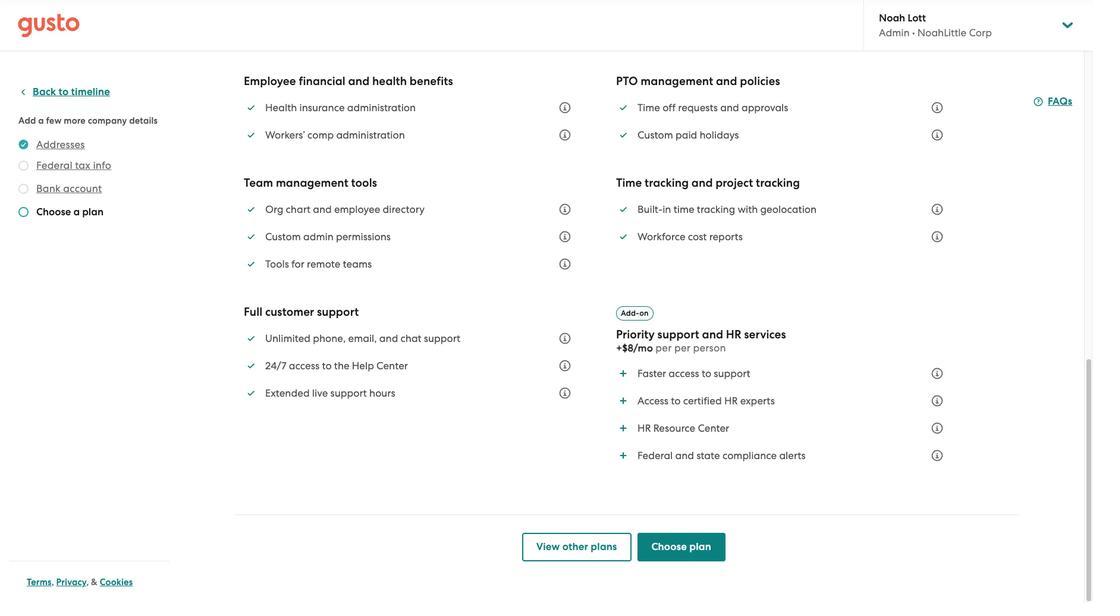 Task type: describe. For each thing, give the bounding box(es) containing it.
2 vertical spatial hr
[[638, 422, 651, 434]]

hr for and
[[726, 328, 742, 341]]

extended live support hours
[[265, 387, 395, 399]]

access for faster
[[669, 368, 699, 380]]

support inside priority support and hr services +$8/mo per per person
[[658, 328, 700, 341]]

addresses
[[36, 139, 85, 151]]

person
[[693, 342, 726, 354]]

faster
[[638, 368, 666, 380]]

custom paid holidays
[[638, 129, 739, 141]]

plan inside list
[[82, 206, 104, 218]]

org chart and employee directory
[[265, 204, 425, 215]]

time for time tracking and project tracking
[[616, 176, 642, 190]]

plan inside button
[[690, 541, 711, 553]]

team
[[244, 176, 273, 190]]

project
[[716, 176, 753, 190]]

account
[[63, 183, 102, 195]]

directory
[[383, 204, 425, 215]]

time tracking and project tracking
[[616, 176, 800, 190]]

add-on
[[621, 309, 649, 318]]

health
[[265, 102, 297, 114]]

list for full customer support
[[244, 326, 578, 406]]

few
[[46, 115, 62, 126]]

faqs
[[1048, 95, 1073, 108]]

federal and state compliance alerts
[[638, 450, 806, 462]]

2 horizontal spatial tracking
[[756, 176, 800, 190]]

check image for bank
[[18, 184, 29, 194]]

custom for pto
[[638, 129, 673, 141]]

choose for choose a plan
[[36, 206, 71, 218]]

corp
[[969, 27, 992, 39]]

terms link
[[27, 577, 52, 588]]

unlimited
[[265, 333, 311, 345]]

access for 24/7
[[289, 360, 320, 372]]

info
[[93, 159, 111, 171]]

hours
[[369, 387, 395, 399]]

more
[[64, 115, 86, 126]]

home image
[[18, 13, 80, 37]]

experts
[[740, 395, 775, 407]]

certified
[[683, 395, 722, 407]]

employee
[[244, 74, 296, 88]]

administration for health insurance administration
[[347, 102, 416, 114]]

addresses button
[[36, 137, 85, 152]]

pto management and policies
[[616, 74, 780, 88]]

and left the 'chat'
[[379, 333, 398, 345]]

team management tools
[[244, 176, 377, 190]]

tax
[[75, 159, 90, 171]]

permissions
[[336, 231, 391, 243]]

faster access to support
[[638, 368, 751, 380]]

extended
[[265, 387, 310, 399]]

full
[[244, 305, 263, 319]]

teams
[[343, 258, 372, 270]]

check image
[[18, 207, 29, 217]]

and inside priority support and hr services +$8/mo per per person
[[702, 328, 724, 341]]

custom admin permissions
[[265, 231, 391, 243]]

in
[[663, 204, 671, 215]]

support down the
[[330, 387, 367, 399]]

with
[[738, 204, 758, 215]]

choose a plan list
[[18, 137, 165, 222]]

to right access
[[671, 395, 681, 407]]

pto
[[616, 74, 638, 88]]

1 horizontal spatial center
[[698, 422, 729, 434]]

noah lott admin • noahlittle corp
[[879, 12, 992, 39]]

admin
[[303, 231, 334, 243]]

add
[[18, 115, 36, 126]]

requests
[[678, 102, 718, 114]]

support down 'person'
[[714, 368, 751, 380]]

and up holidays
[[721, 102, 739, 114]]

cost
[[688, 231, 707, 243]]

remote
[[307, 258, 340, 270]]

bank
[[36, 183, 61, 195]]

and right chart on the top
[[313, 204, 332, 215]]

geolocation
[[761, 204, 817, 215]]

list for employee financial and health benefits
[[244, 95, 578, 148]]

cookies
[[100, 577, 133, 588]]

workers'
[[265, 129, 305, 141]]

federal for federal and state compliance alerts
[[638, 450, 673, 462]]

workers' comp administration
[[265, 129, 405, 141]]

support right the 'chat'
[[424, 333, 461, 345]]

and left state at the bottom of the page
[[675, 450, 694, 462]]

help
[[352, 360, 374, 372]]

noah
[[879, 12, 906, 24]]

insurance
[[300, 102, 345, 114]]

compliance
[[723, 450, 777, 462]]

choose for choose plan
[[652, 541, 687, 553]]

benefits
[[410, 74, 453, 88]]

1 , from the left
[[52, 577, 54, 588]]

the
[[334, 360, 350, 372]]

to left the
[[322, 360, 332, 372]]

state
[[697, 450, 720, 462]]

built-in time tracking with geolocation
[[638, 204, 817, 215]]

view
[[537, 541, 560, 553]]

list for time tracking and project tracking
[[616, 196, 951, 250]]

list for pto management and policies
[[616, 95, 951, 148]]

cookies button
[[100, 575, 133, 590]]

+$8/mo
[[616, 342, 653, 355]]

management for pto
[[641, 74, 713, 88]]

view other plans
[[537, 541, 617, 553]]

back
[[33, 86, 56, 98]]

unlimited phone, email, and chat support
[[265, 333, 461, 345]]

reports
[[709, 231, 743, 243]]

to down 'person'
[[702, 368, 712, 380]]



Task type: vqa. For each thing, say whether or not it's contained in the screenshot.
in
yes



Task type: locate. For each thing, give the bounding box(es) containing it.
0 horizontal spatial center
[[377, 360, 408, 372]]

0 vertical spatial time
[[638, 102, 660, 114]]

custom
[[638, 129, 673, 141], [265, 231, 301, 243]]

1 vertical spatial choose
[[652, 541, 687, 553]]

0 vertical spatial check image
[[18, 161, 29, 171]]

a left 'few'
[[38, 115, 44, 126]]

bank account
[[36, 183, 102, 195]]

0 horizontal spatial federal
[[36, 159, 72, 171]]

a
[[38, 115, 44, 126], [73, 206, 80, 218]]

0 horizontal spatial ,
[[52, 577, 54, 588]]

a inside choose a plan list
[[73, 206, 80, 218]]

hr left the services
[[726, 328, 742, 341]]

access to certified hr experts
[[638, 395, 775, 407]]

check image down circle check image
[[18, 161, 29, 171]]

management for team
[[276, 176, 348, 190]]

0 vertical spatial hr
[[726, 328, 742, 341]]

1 horizontal spatial ,
[[86, 577, 89, 588]]

customer
[[265, 305, 314, 319]]

custom for team
[[265, 231, 301, 243]]

chart
[[286, 204, 311, 215]]

chat
[[401, 333, 422, 345]]

list
[[244, 95, 578, 148], [616, 95, 951, 148], [244, 196, 578, 277], [616, 196, 951, 250], [244, 326, 578, 406], [616, 361, 951, 469]]

1 vertical spatial plan
[[690, 541, 711, 553]]

time inside list
[[638, 102, 660, 114]]

off
[[663, 102, 676, 114]]

custom up tools
[[265, 231, 301, 243]]

a down account
[[73, 206, 80, 218]]

1 horizontal spatial custom
[[638, 129, 673, 141]]

custom down off
[[638, 129, 673, 141]]

lott
[[908, 12, 926, 24]]

faqs button
[[1034, 95, 1073, 109]]

alerts
[[780, 450, 806, 462]]

plans
[[591, 541, 617, 553]]

for
[[292, 258, 305, 270]]

hr for certified
[[725, 395, 738, 407]]

1 horizontal spatial access
[[669, 368, 699, 380]]

hr down access
[[638, 422, 651, 434]]

list for team management tools
[[244, 196, 578, 277]]

0 horizontal spatial tracking
[[645, 176, 689, 190]]

2 check image from the top
[[18, 184, 29, 194]]

1 horizontal spatial management
[[641, 74, 713, 88]]

0 vertical spatial center
[[377, 360, 408, 372]]

access
[[638, 395, 669, 407]]

holidays
[[700, 129, 739, 141]]

choose plan
[[652, 541, 711, 553]]

add-
[[621, 309, 640, 318]]

24/7 access to the help center
[[265, 360, 408, 372]]

2 per from the left
[[675, 342, 691, 354]]

choose inside list
[[36, 206, 71, 218]]

1 horizontal spatial per
[[675, 342, 691, 354]]

check image
[[18, 161, 29, 171], [18, 184, 29, 194]]

add a few more company details
[[18, 115, 158, 126]]

1 horizontal spatial federal
[[638, 450, 673, 462]]

tracking inside list
[[697, 204, 735, 215]]

choose inside button
[[652, 541, 687, 553]]

access right faster at the bottom right of page
[[669, 368, 699, 380]]

list containing faster access to support
[[616, 361, 951, 469]]

circle check image
[[18, 137, 29, 152]]

choose
[[36, 206, 71, 218], [652, 541, 687, 553]]

1 horizontal spatial a
[[73, 206, 80, 218]]

&
[[91, 577, 98, 588]]

hr inside priority support and hr services +$8/mo per per person
[[726, 328, 742, 341]]

time off requests and approvals
[[638, 102, 789, 114]]

administration down health insurance administration
[[336, 129, 405, 141]]

center up state at the bottom of the page
[[698, 422, 729, 434]]

time for time off requests and approvals
[[638, 102, 660, 114]]

hr
[[726, 328, 742, 341], [725, 395, 738, 407], [638, 422, 651, 434]]

on
[[640, 309, 649, 318]]

tools
[[265, 258, 289, 270]]

management up chart on the top
[[276, 176, 348, 190]]

2 , from the left
[[86, 577, 89, 588]]

back to timeline button
[[18, 85, 110, 99]]

0 horizontal spatial choose
[[36, 206, 71, 218]]

services
[[744, 328, 786, 341]]

1 vertical spatial time
[[616, 176, 642, 190]]

to inside button
[[59, 86, 69, 98]]

a for plan
[[73, 206, 80, 218]]

privacy link
[[56, 577, 86, 588]]

1 horizontal spatial plan
[[690, 541, 711, 553]]

0 vertical spatial choose
[[36, 206, 71, 218]]

federal inside button
[[36, 159, 72, 171]]

0 horizontal spatial a
[[38, 115, 44, 126]]

workforce cost reports
[[638, 231, 743, 243]]

other
[[563, 541, 588, 553]]

0 vertical spatial plan
[[82, 206, 104, 218]]

workforce
[[638, 231, 686, 243]]

0 vertical spatial federal
[[36, 159, 72, 171]]

plan
[[82, 206, 104, 218], [690, 541, 711, 553]]

email,
[[348, 333, 377, 345]]

, left &
[[86, 577, 89, 588]]

0 vertical spatial a
[[38, 115, 44, 126]]

hr left "experts"
[[725, 395, 738, 407]]

list containing time off requests and approvals
[[616, 95, 951, 148]]

federal down resource
[[638, 450, 673, 462]]

time up built- in the top right of the page
[[616, 176, 642, 190]]

and left health
[[348, 74, 370, 88]]

full customer support
[[244, 305, 359, 319]]

list containing health insurance administration
[[244, 95, 578, 148]]

, left privacy
[[52, 577, 54, 588]]

tracking down time tracking and project tracking
[[697, 204, 735, 215]]

tools
[[351, 176, 377, 190]]

time left off
[[638, 102, 660, 114]]

0 horizontal spatial plan
[[82, 206, 104, 218]]

per up faster at the bottom right of page
[[656, 342, 672, 354]]

administration down health
[[347, 102, 416, 114]]

list containing built-in time tracking with geolocation
[[616, 196, 951, 250]]

1 horizontal spatial tracking
[[697, 204, 735, 215]]

1 per from the left
[[656, 342, 672, 354]]

list containing unlimited phone, email, and chat support
[[244, 326, 578, 406]]

center up hours at left
[[377, 360, 408, 372]]

health
[[372, 74, 407, 88]]

priority
[[616, 328, 655, 341]]

a for few
[[38, 115, 44, 126]]

built-
[[638, 204, 663, 215]]

and
[[348, 74, 370, 88], [716, 74, 737, 88], [721, 102, 739, 114], [692, 176, 713, 190], [313, 204, 332, 215], [702, 328, 724, 341], [379, 333, 398, 345], [675, 450, 694, 462]]

to
[[59, 86, 69, 98], [322, 360, 332, 372], [702, 368, 712, 380], [671, 395, 681, 407]]

phone,
[[313, 333, 346, 345]]

1 vertical spatial a
[[73, 206, 80, 218]]

check image for federal
[[18, 161, 29, 171]]

access right '24/7'
[[289, 360, 320, 372]]

admin
[[879, 27, 910, 39]]

1 vertical spatial check image
[[18, 184, 29, 194]]

check image up check image
[[18, 184, 29, 194]]

0 horizontal spatial per
[[656, 342, 672, 354]]

terms , privacy , & cookies
[[27, 577, 133, 588]]

details
[[129, 115, 158, 126]]

1 check image from the top
[[18, 161, 29, 171]]

support up phone,
[[317, 305, 359, 319]]

management
[[641, 74, 713, 88], [276, 176, 348, 190]]

comp
[[308, 129, 334, 141]]

per
[[656, 342, 672, 354], [675, 342, 691, 354]]

and up 'person'
[[702, 328, 724, 341]]

bank account button
[[36, 181, 102, 196]]

employee
[[334, 204, 380, 215]]

0 vertical spatial custom
[[638, 129, 673, 141]]

0 horizontal spatial management
[[276, 176, 348, 190]]

federal for federal tax info
[[36, 159, 72, 171]]

hr resource center
[[638, 422, 729, 434]]

1 vertical spatial custom
[[265, 231, 301, 243]]

health insurance administration
[[265, 102, 416, 114]]

per left 'person'
[[675, 342, 691, 354]]

and up time off requests and approvals
[[716, 74, 737, 88]]

0 vertical spatial management
[[641, 74, 713, 88]]

view other plans button
[[522, 533, 631, 562]]

choose plan button
[[637, 533, 726, 562]]

0 horizontal spatial custom
[[265, 231, 301, 243]]

1 vertical spatial center
[[698, 422, 729, 434]]

federal tax info
[[36, 159, 111, 171]]

choose a plan
[[36, 206, 104, 218]]

timeline
[[71, 86, 110, 98]]

federal tax info button
[[36, 158, 111, 173]]

company
[[88, 115, 127, 126]]

1 horizontal spatial choose
[[652, 541, 687, 553]]

24/7
[[265, 360, 287, 372]]

1 vertical spatial management
[[276, 176, 348, 190]]

•
[[912, 27, 915, 39]]

tracking up geolocation
[[756, 176, 800, 190]]

0 vertical spatial administration
[[347, 102, 416, 114]]

list containing org chart and employee directory
[[244, 196, 578, 277]]

administration for workers' comp administration
[[336, 129, 405, 141]]

1 vertical spatial hr
[[725, 395, 738, 407]]

0 horizontal spatial access
[[289, 360, 320, 372]]

time
[[674, 204, 695, 215]]

administration
[[347, 102, 416, 114], [336, 129, 405, 141]]

management up off
[[641, 74, 713, 88]]

to right 'back'
[[59, 86, 69, 98]]

policies
[[740, 74, 780, 88]]

back to timeline
[[33, 86, 110, 98]]

1 vertical spatial administration
[[336, 129, 405, 141]]

support up 'person'
[[658, 328, 700, 341]]

federal down addresses
[[36, 159, 72, 171]]

tools for remote teams
[[265, 258, 372, 270]]

and up the time on the right
[[692, 176, 713, 190]]

tracking up in
[[645, 176, 689, 190]]

1 vertical spatial federal
[[638, 450, 673, 462]]



